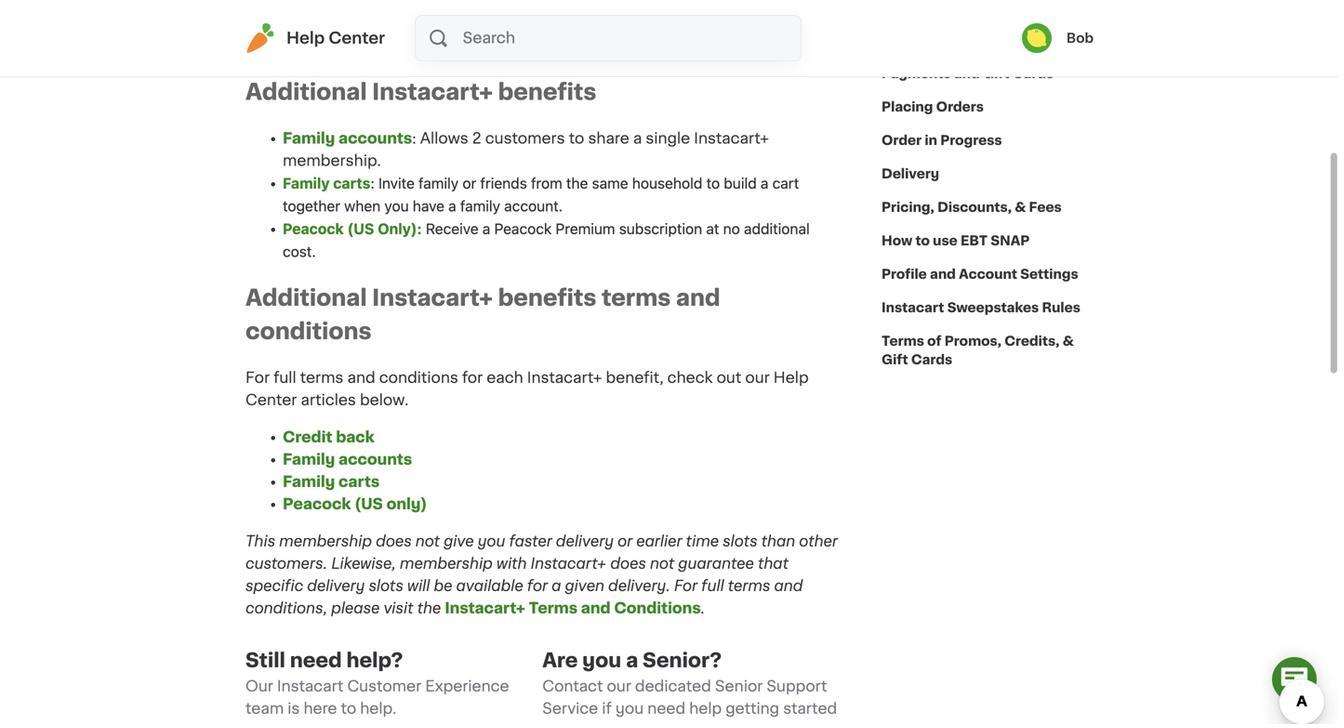 Task type: locate. For each thing, give the bounding box(es) containing it.
are
[[542, 651, 578, 671]]

not left give
[[416, 534, 440, 549]]

0 vertical spatial accounts
[[339, 131, 412, 146]]

0 horizontal spatial back
[[336, 430, 375, 445]]

this
[[246, 534, 275, 549]]

0 vertical spatial credit
[[513, 16, 560, 31]]

subscription
[[619, 220, 702, 237]]

membership up be
[[400, 557, 493, 572]]

2 horizontal spatial our
[[745, 371, 770, 386]]

or down the service
[[542, 724, 558, 724]]

help
[[606, 16, 641, 31], [286, 30, 325, 46], [774, 371, 809, 386]]

1 horizontal spatial out
[[717, 371, 742, 386]]

our up the if
[[607, 680, 631, 694]]

accounts inside credit back family accounts family carts peacock (us only)
[[339, 453, 412, 467]]

cost.
[[283, 243, 316, 260]]

2 horizontal spatial center
[[644, 16, 696, 31]]

0 vertical spatial back
[[563, 16, 602, 31]]

0 horizontal spatial our
[[400, 16, 425, 31]]

senior?
[[643, 651, 722, 671]]

delivery up please on the bottom left of the page
[[307, 579, 365, 594]]

0 vertical spatial conditions
[[246, 321, 372, 343]]

family accounts link down credit back link
[[283, 453, 412, 467]]

carts up peacock (us only) 'link'
[[339, 475, 380, 490]]

1 horizontal spatial the
[[566, 174, 588, 192]]

with down the service
[[561, 724, 593, 724]]

guarantee
[[678, 557, 754, 572]]

credit
[[513, 16, 560, 31], [962, 33, 1000, 47]]

1 horizontal spatial for
[[527, 579, 548, 594]]

family up have
[[419, 174, 459, 192]]

a inside receive a peacock premium subscription at no additional cost.
[[482, 220, 490, 237]]

our inside for full terms and conditions for each instacart+ benefit, check out our help center articles below.
[[745, 371, 770, 386]]

credit back link
[[283, 430, 375, 445]]

0 vertical spatial instacart
[[882, 301, 944, 314]]

benefits
[[498, 81, 596, 103], [498, 287, 596, 309]]

2 family carts link from the top
[[283, 475, 380, 490]]

0 vertical spatial additional
[[246, 81, 367, 103]]

1 vertical spatial gift
[[882, 353, 908, 366]]

0 horizontal spatial center
[[246, 393, 297, 408]]

gift down instacart+ credit back
[[983, 67, 1010, 80]]

family down the friends
[[460, 197, 500, 215]]

out up information.
[[372, 16, 397, 31]]

terms inside terms of promos, credits, & gift cards
[[882, 335, 924, 348]]

1 vertical spatial &
[[1063, 335, 1074, 348]]

0 vertical spatial family accounts link
[[283, 131, 412, 146]]

help
[[689, 702, 722, 717]]

for
[[750, 16, 771, 31], [462, 371, 483, 386], [527, 579, 548, 594]]

1 vertical spatial delivery
[[307, 579, 365, 594]]

single
[[646, 131, 690, 146]]

bob
[[1067, 32, 1094, 45]]

0 horizontal spatial not
[[416, 534, 440, 549]]

1 vertical spatial family carts link
[[283, 475, 380, 490]]

0 vertical spatial cards
[[1013, 67, 1054, 80]]

instacart+ down receive
[[372, 287, 493, 309]]

ebt
[[961, 234, 988, 247]]

1 vertical spatial with
[[561, 724, 593, 724]]

order in progress
[[882, 134, 1002, 147]]

with down faster
[[497, 557, 527, 572]]

for inside help center article for more information.
[[750, 16, 771, 31]]

1 horizontal spatial or
[[542, 724, 558, 724]]

additional for additional instacart+ benefits terms and conditions
[[246, 287, 367, 309]]

and inside for full terms and conditions for each instacart+ benefit, check out our help center articles below.
[[347, 371, 375, 386]]

credits,
[[1005, 335, 1060, 348]]

center up credit
[[246, 393, 297, 408]]

benefits down receive a peacock premium subscription at no additional cost.
[[498, 287, 596, 309]]

1 horizontal spatial membership
[[400, 557, 493, 572]]

or inside are you a senior? contact our dedicated senior support service if you need help getting started or with an existing order.
[[542, 724, 558, 724]]

our inside are you a senior? contact our dedicated senior support service if you need help getting started or with an existing order.
[[607, 680, 631, 694]]

check
[[320, 16, 368, 31]]

2 family accounts link from the top
[[283, 453, 412, 467]]

terms up the articles
[[300, 371, 344, 386]]

benefits up customers
[[498, 81, 596, 103]]

center left article
[[644, 16, 696, 31]]

1 vertical spatial the
[[417, 601, 441, 616]]

give
[[444, 534, 474, 549]]

0 horizontal spatial for
[[462, 371, 483, 386]]

center up additional instacart+ benefits
[[329, 30, 385, 46]]

additional inside additional instacart+ benefits terms and conditions
[[246, 287, 367, 309]]

0 vertical spatial :
[[412, 131, 416, 146]]

1 vertical spatial cards
[[911, 353, 953, 366]]

benefit,
[[606, 371, 664, 386]]

1 vertical spatial instacart
[[277, 680, 344, 694]]

instacart+ up build
[[694, 131, 769, 146]]

delivery.
[[608, 579, 670, 594]]

1 additional from the top
[[246, 81, 367, 103]]

a right share
[[633, 131, 642, 146]]

you inside : invite family or friends from the same household to build a cart together when you have a family account.
[[384, 197, 409, 215]]

contact
[[542, 680, 603, 694]]

help inside help center link
[[286, 30, 325, 46]]

1 benefits from the top
[[498, 81, 596, 103]]

accounts up membership.
[[339, 131, 412, 146]]

to
[[569, 131, 584, 146], [706, 174, 720, 192], [916, 234, 930, 247], [341, 702, 356, 717]]

sweepstakes
[[947, 301, 1039, 314]]

1 horizontal spatial instacart
[[882, 301, 944, 314]]

gift down profile
[[882, 353, 908, 366]]

1 horizontal spatial for
[[674, 579, 698, 594]]

for left more
[[750, 16, 771, 31]]

0 horizontal spatial conditions
[[246, 321, 372, 343]]

help center article for more information.
[[320, 16, 814, 53]]

with for senior?
[[561, 724, 593, 724]]

1 vertical spatial benefits
[[498, 287, 596, 309]]

family accounts link
[[283, 131, 412, 146], [283, 453, 412, 467]]

additional down help center link
[[246, 81, 367, 103]]

the down will
[[417, 601, 441, 616]]

the inside : invite family or friends from the same household to build a cart together when you have a family account.
[[566, 174, 588, 192]]

a
[[633, 131, 642, 146], [761, 174, 769, 192], [448, 197, 456, 215], [482, 220, 490, 237], [552, 579, 561, 594], [626, 651, 638, 671]]

1 vertical spatial our
[[745, 371, 770, 386]]

peacock up customers.
[[283, 497, 351, 512]]

for inside for full terms and conditions for each instacart+ benefit, check out our help center articles below.
[[462, 371, 483, 386]]

our up information.
[[400, 16, 425, 31]]

instacart+ inside additional instacart+ benefits terms and conditions
[[372, 287, 493, 309]]

0 horizontal spatial with
[[497, 557, 527, 572]]

bob link
[[1022, 23, 1094, 53]]

does up delivery.
[[610, 557, 646, 572]]

0 horizontal spatial does
[[376, 534, 412, 549]]

0 horizontal spatial cards
[[911, 353, 953, 366]]

1 horizontal spatial credit
[[962, 33, 1000, 47]]

delivery up given
[[556, 534, 614, 549]]

and down at
[[676, 287, 720, 309]]

how to use ebt snap link
[[882, 224, 1030, 258]]

and inside "profile and account settings" link
[[930, 268, 956, 281]]

0 horizontal spatial need
[[290, 651, 342, 671]]

profile
[[882, 268, 927, 281]]

instacart sweepstakes rules
[[882, 301, 1081, 314]]

& down rules
[[1063, 335, 1074, 348]]

family accounts link up membership.
[[283, 131, 412, 146]]

for left each at bottom left
[[462, 371, 483, 386]]

benefits for additional instacart+ benefits terms and conditions
[[498, 287, 596, 309]]

credit back family accounts family carts peacock (us only)
[[283, 430, 427, 512]]

membership up likewise,
[[279, 534, 372, 549]]

and down given
[[581, 601, 611, 616]]

0 vertical spatial full
[[274, 371, 296, 386]]

: left invite
[[370, 174, 375, 192]]

1 horizontal spatial with
[[561, 724, 593, 724]]

(us left only)
[[355, 497, 383, 512]]

help inside help center article for more information.
[[606, 16, 641, 31]]

1 vertical spatial not
[[650, 557, 674, 572]]

our
[[246, 680, 273, 694]]

0 vertical spatial with
[[497, 557, 527, 572]]

cards down of
[[911, 353, 953, 366]]

1 vertical spatial for
[[674, 579, 698, 594]]

instacart+ terms and conditions link
[[445, 601, 701, 616]]

& left fees
[[1015, 201, 1026, 214]]

have
[[413, 197, 445, 215]]

discounts,
[[938, 201, 1012, 214]]

out inside for full terms and conditions for each instacart+ benefit, check out our help center articles below.
[[717, 371, 742, 386]]

and up below.
[[347, 371, 375, 386]]

1 horizontal spatial &
[[1063, 335, 1074, 348]]

0 vertical spatial need
[[290, 651, 342, 671]]

1 vertical spatial (us
[[355, 497, 383, 512]]

instacart up here at the bottom left of page
[[277, 680, 344, 694]]

and inside payments and gift cards link
[[954, 67, 980, 80]]

and down that
[[774, 579, 803, 594]]

experience
[[425, 680, 509, 694]]

1 vertical spatial conditions
[[379, 371, 458, 386]]

benefits inside additional instacart+ benefits terms and conditions
[[498, 287, 596, 309]]

(us
[[347, 220, 374, 237], [355, 497, 383, 512]]

payments
[[882, 67, 951, 80]]

terms inside this membership does not give you faster delivery or earlier time slots than other customers. likewise, membership with instacart+ does not guarantee that specific delivery slots will be available for a given delivery. for full terms and conditions, please visit the
[[728, 579, 770, 594]]

to right here at the bottom left of page
[[341, 702, 356, 717]]

slots up visit
[[369, 579, 403, 594]]

terms left of
[[882, 335, 924, 348]]

instacart+ up given
[[531, 557, 607, 572]]

0 vertical spatial for
[[246, 371, 270, 386]]

1 vertical spatial back
[[1003, 33, 1035, 47]]

3 family from the top
[[283, 453, 335, 467]]

0 vertical spatial or
[[463, 174, 476, 192]]

and down use on the top of page
[[930, 268, 956, 281]]

to inside : allows 2 customers to share a single instacart+ membership.
[[569, 131, 584, 146]]

0 horizontal spatial credit
[[513, 16, 560, 31]]

accounts up peacock (us only) 'link'
[[339, 453, 412, 467]]

peacock down account.
[[494, 220, 552, 237]]

dedicated
[[635, 680, 711, 694]]

2 additional from the top
[[246, 287, 367, 309]]

placing
[[882, 100, 933, 113]]

to inside : invite family or friends from the same household to build a cart together when you have a family account.
[[706, 174, 720, 192]]

does up likewise,
[[376, 534, 412, 549]]

2 horizontal spatial help
[[774, 371, 809, 386]]

0 horizontal spatial instacart
[[277, 680, 344, 694]]

that
[[758, 557, 789, 572]]

receive a peacock premium subscription at no additional cost.
[[283, 220, 810, 260]]

0 vertical spatial (us
[[347, 220, 374, 237]]

0 horizontal spatial family
[[419, 174, 459, 192]]

conditions inside for full terms and conditions for each instacart+ benefit, check out our help center articles below.
[[379, 371, 458, 386]]

full down guarantee
[[701, 579, 724, 594]]

2 vertical spatial terms
[[728, 579, 770, 594]]

are you a senior? contact our dedicated senior support service if you need help getting started or with an existing order.
[[542, 651, 837, 724]]

need
[[290, 651, 342, 671], [648, 702, 686, 717]]

0 horizontal spatial for
[[246, 371, 270, 386]]

instacart down profile
[[882, 301, 944, 314]]

1 horizontal spatial terms
[[882, 335, 924, 348]]

terms down subscription
[[602, 287, 671, 309]]

to left use on the top of page
[[916, 234, 930, 247]]

cards down user avatar
[[1013, 67, 1054, 80]]

2 vertical spatial back
[[336, 430, 375, 445]]

to left build
[[706, 174, 720, 192]]

:
[[412, 131, 416, 146], [370, 174, 375, 192]]

family
[[419, 174, 459, 192], [460, 197, 500, 215]]

only):
[[378, 220, 422, 237]]

peacock inside receive a peacock premium subscription at no additional cost.
[[494, 220, 552, 237]]

2 horizontal spatial back
[[1003, 33, 1035, 47]]

terms inside for full terms and conditions for each instacart+ benefit, check out our help center articles below.
[[300, 371, 344, 386]]

peacock down together
[[283, 220, 344, 237]]

instacart+ terms and conditions .
[[445, 601, 705, 616]]

carts up when
[[333, 174, 370, 192]]

1 horizontal spatial our
[[607, 680, 631, 694]]

for
[[246, 371, 270, 386], [674, 579, 698, 594]]

the
[[566, 174, 588, 192], [417, 601, 441, 616]]

snap
[[991, 234, 1030, 247]]

you inside this membership does not give you faster delivery or earlier time slots than other customers. likewise, membership with instacart+ does not guarantee that specific delivery slots will be available for a given delivery. for full terms and conditions, please visit the
[[478, 534, 505, 549]]

additional for additional instacart+ benefits
[[246, 81, 367, 103]]

full up credit
[[274, 371, 296, 386]]

0 vertical spatial the
[[566, 174, 588, 192]]

2 vertical spatial for
[[527, 579, 548, 594]]

terms
[[602, 287, 671, 309], [300, 371, 344, 386], [728, 579, 770, 594]]

need up here at the bottom left of page
[[290, 651, 342, 671]]

1 horizontal spatial terms
[[602, 287, 671, 309]]

family carts link up peacock (us only) 'link'
[[283, 475, 380, 490]]

1 accounts from the top
[[339, 131, 412, 146]]

articles
[[301, 393, 356, 408]]

: left allows
[[412, 131, 416, 146]]

be
[[434, 579, 452, 594]]

a right receive
[[482, 220, 490, 237]]

invite
[[378, 174, 415, 192]]

full inside this membership does not give you faster delivery or earlier time slots than other customers. likewise, membership with instacart+ does not guarantee that specific delivery slots will be available for a given delivery. for full terms and conditions, please visit the
[[701, 579, 724, 594]]

2 horizontal spatial terms
[[728, 579, 770, 594]]

1 vertical spatial slots
[[369, 579, 403, 594]]

0 horizontal spatial &
[[1015, 201, 1026, 214]]

to left share
[[569, 131, 584, 146]]

terms down that
[[728, 579, 770, 594]]

instacart+ up allows
[[372, 81, 493, 103]]

0 horizontal spatial full
[[274, 371, 296, 386]]

1 horizontal spatial conditions
[[379, 371, 458, 386]]

you
[[384, 197, 409, 215], [478, 534, 505, 549], [582, 651, 621, 671], [616, 702, 644, 717]]

1 vertical spatial additional
[[246, 287, 367, 309]]

cart
[[772, 174, 799, 192]]

0 horizontal spatial membership
[[279, 534, 372, 549]]

instacart+ right each at bottom left
[[527, 371, 602, 386]]

for full terms and conditions for each instacart+ benefit, check out our help center articles below.
[[246, 371, 809, 408]]

a up dedicated
[[626, 651, 638, 671]]

0 vertical spatial gift
[[983, 67, 1010, 80]]

not
[[416, 534, 440, 549], [650, 557, 674, 572]]

1 vertical spatial family
[[460, 197, 500, 215]]

you right give
[[478, 534, 505, 549]]

instacart+ up payments
[[893, 33, 958, 47]]

membership
[[279, 534, 372, 549], [400, 557, 493, 572]]

center inside help center article for more information.
[[644, 16, 696, 31]]

terms down given
[[529, 601, 578, 616]]

1 vertical spatial accounts
[[339, 453, 412, 467]]

: inside : invite family or friends from the same household to build a cart together when you have a family account.
[[370, 174, 375, 192]]

the right from
[[566, 174, 588, 192]]

additional down cost.
[[246, 287, 367, 309]]

together
[[283, 197, 340, 215]]

(us inside credit back family accounts family carts peacock (us only)
[[355, 497, 383, 512]]

a up instacart+ terms and conditions link
[[552, 579, 561, 594]]

0 vertical spatial family carts link
[[283, 174, 370, 192]]

help for help center
[[286, 30, 325, 46]]

not down the earlier
[[650, 557, 674, 572]]

full
[[274, 371, 296, 386], [701, 579, 724, 594]]

family carts link down membership.
[[283, 174, 370, 192]]

information.
[[320, 38, 409, 53]]

0 horizontal spatial help
[[286, 30, 325, 46]]

1 vertical spatial carts
[[339, 475, 380, 490]]

account.
[[504, 197, 563, 215]]

0 horizontal spatial delivery
[[307, 579, 365, 594]]

0 vertical spatial terms
[[602, 287, 671, 309]]

1 vertical spatial family accounts link
[[283, 453, 412, 467]]

or left the earlier
[[618, 534, 633, 549]]

household
[[632, 174, 703, 192]]

1 vertical spatial terms
[[529, 601, 578, 616]]

1 vertical spatial need
[[648, 702, 686, 717]]

account
[[959, 268, 1017, 281]]

with inside this membership does not give you faster delivery or earlier time slots than other customers. likewise, membership with instacart+ does not guarantee that specific delivery slots will be available for a given delivery. for full terms and conditions, please visit the
[[497, 557, 527, 572]]

1 vertical spatial full
[[701, 579, 724, 594]]

2 benefits from the top
[[498, 287, 596, 309]]

below.
[[360, 393, 409, 408]]

for up instacart+ terms and conditions link
[[527, 579, 548, 594]]

conditions inside additional instacart+ benefits terms and conditions
[[246, 321, 372, 343]]

1 vertical spatial or
[[618, 534, 633, 549]]

out right check
[[717, 371, 742, 386]]

need inside are you a senior? contact our dedicated senior support service if you need help getting started or with an existing order.
[[648, 702, 686, 717]]

conditions up below.
[[379, 371, 458, 386]]

conditions
[[614, 601, 701, 616]]

terms of promos, credits, & gift cards
[[882, 335, 1074, 366]]

use
[[933, 234, 958, 247]]

a left cart
[[761, 174, 769, 192]]

center inside for full terms and conditions for each instacart+ benefit, check out our help center articles below.
[[246, 393, 297, 408]]

no
[[723, 220, 740, 237]]

1 horizontal spatial need
[[648, 702, 686, 717]]

conditions up the articles
[[246, 321, 372, 343]]

or left the friends
[[463, 174, 476, 192]]

our right check
[[745, 371, 770, 386]]

carts inside credit back family accounts family carts peacock (us only)
[[339, 475, 380, 490]]

0 horizontal spatial terms
[[529, 601, 578, 616]]

credit
[[283, 430, 332, 445]]

need down dedicated
[[648, 702, 686, 717]]

1 vertical spatial terms
[[300, 371, 344, 386]]

with inside are you a senior? contact our dedicated senior support service if you need help getting started or with an existing order.
[[561, 724, 593, 724]]

this membership does not give you faster delivery or earlier time slots than other customers. likewise, membership with instacart+ does not guarantee that specific delivery slots will be available for a given delivery. for full terms and conditions, please visit the
[[246, 534, 838, 616]]

0 horizontal spatial or
[[463, 174, 476, 192]]

: inside : allows 2 customers to share a single instacart+ membership.
[[412, 131, 416, 146]]

and down instacart+ credit back
[[954, 67, 980, 80]]

1 horizontal spatial full
[[701, 579, 724, 594]]

a inside this membership does not give you faster delivery or earlier time slots than other customers. likewise, membership with instacart+ does not guarantee that specific delivery slots will be available for a given delivery. for full terms and conditions, please visit the
[[552, 579, 561, 594]]

2 accounts from the top
[[339, 453, 412, 467]]

1 horizontal spatial delivery
[[556, 534, 614, 549]]

(us down when
[[347, 220, 374, 237]]

settings
[[1020, 268, 1078, 281]]

you down invite
[[384, 197, 409, 215]]

here
[[304, 702, 337, 717]]

need inside still need help? our instacart customer experience team is here to help.
[[290, 651, 342, 671]]

slots up guarantee
[[723, 534, 758, 549]]



Task type: vqa. For each thing, say whether or not it's contained in the screenshot.
Dog within "SHERPANI EXPANDABLE DOG CARRIER - BLACK - M 19.5" X 11" X 10.5""
no



Task type: describe. For each thing, give the bounding box(es) containing it.
help inside for full terms and conditions for each instacart+ benefit, check out our help center articles below.
[[774, 371, 809, 386]]

help center
[[286, 30, 385, 46]]

a up receive
[[448, 197, 456, 215]]

0 horizontal spatial slots
[[369, 579, 403, 594]]

0 vertical spatial our
[[400, 16, 425, 31]]

center for help center
[[329, 30, 385, 46]]

back inside credit back family accounts family carts peacock (us only)
[[336, 430, 375, 445]]

1 horizontal spatial gift
[[983, 67, 1010, 80]]

receive
[[426, 220, 479, 237]]

available
[[456, 579, 523, 594]]

instacart+ down available
[[445, 601, 525, 616]]

family carts
[[283, 174, 370, 192]]

to inside still need help? our instacart customer experience team is here to help.
[[341, 702, 356, 717]]

how to use ebt snap
[[882, 234, 1030, 247]]

started
[[783, 702, 837, 717]]

1 vertical spatial membership
[[400, 557, 493, 572]]

existing
[[619, 724, 677, 724]]

in
[[925, 134, 937, 147]]

customers.
[[246, 557, 327, 572]]

only)
[[386, 497, 427, 512]]

2 family from the top
[[283, 174, 330, 192]]

rules
[[1042, 301, 1081, 314]]

still
[[246, 651, 285, 671]]

0 vertical spatial out
[[372, 16, 397, 31]]

instacart image
[[246, 23, 275, 53]]

0 vertical spatial membership
[[279, 534, 372, 549]]

help?
[[346, 651, 403, 671]]

1 horizontal spatial cards
[[1013, 67, 1054, 80]]

order.
[[681, 724, 724, 724]]

placing orders link
[[882, 90, 984, 124]]

please
[[331, 601, 380, 616]]

instacart sweepstakes rules link
[[882, 291, 1081, 325]]

faster
[[509, 534, 552, 549]]

or inside : invite family or friends from the same household to build a cart together when you have a family account.
[[463, 174, 476, 192]]

an
[[597, 724, 615, 724]]

: for family carts
[[370, 174, 375, 192]]

0 vertical spatial does
[[376, 534, 412, 549]]

4 family from the top
[[283, 475, 335, 490]]

and inside this membership does not give you faster delivery or earlier time slots than other customers. likewise, membership with instacart+ does not guarantee that specific delivery slots will be available for a given delivery. for full terms and conditions, please visit the
[[774, 579, 803, 594]]

instacart+ inside for full terms and conditions for each instacart+ benefit, check out our help center articles below.
[[527, 371, 602, 386]]

you right the if
[[616, 702, 644, 717]]

friends
[[480, 174, 527, 192]]

terms inside additional instacart+ benefits terms and conditions
[[602, 287, 671, 309]]

0 vertical spatial delivery
[[556, 534, 614, 549]]

additional instacart+ benefits terms and conditions
[[246, 287, 720, 343]]

allows
[[420, 131, 468, 146]]

user avatar image
[[1022, 23, 1052, 53]]

for inside this membership does not give you faster delivery or earlier time slots than other customers. likewise, membership with instacart+ does not guarantee that specific delivery slots will be available for a given delivery. for full terms and conditions, please visit the
[[527, 579, 548, 594]]

delivery
[[882, 167, 939, 180]]

help for help center article for more information.
[[606, 16, 641, 31]]

for inside for full terms and conditions for each instacart+ benefit, check out our help center articles below.
[[246, 371, 270, 386]]

additional
[[744, 220, 810, 237]]

instacart+ inside this membership does not give you faster delivery or earlier time slots than other customers. likewise, membership with instacart+ does not guarantee that specific delivery slots will be available for a given delivery. for full terms and conditions, please visit the
[[531, 557, 607, 572]]

help.
[[360, 702, 396, 717]]

profile and account settings link
[[882, 258, 1078, 291]]

.
[[701, 601, 705, 616]]

terms of promos, credits, & gift cards link
[[882, 325, 1094, 377]]

more
[[775, 16, 814, 31]]

will
[[407, 579, 430, 594]]

given
[[565, 579, 604, 594]]

: invite family or friends from the same household to build a cart together when you have a family account.
[[283, 174, 799, 215]]

same
[[592, 174, 628, 192]]

& inside terms of promos, credits, & gift cards
[[1063, 335, 1074, 348]]

0 vertical spatial not
[[416, 534, 440, 549]]

1 family accounts link from the top
[[283, 131, 412, 146]]

customers
[[485, 131, 565, 146]]

pricing,
[[882, 201, 934, 214]]

additional instacart+ benefits
[[246, 81, 596, 103]]

center for help center article for more information.
[[644, 16, 696, 31]]

family accounts
[[283, 131, 412, 146]]

order in progress link
[[882, 124, 1002, 157]]

: for family accounts
[[412, 131, 416, 146]]

0 vertical spatial carts
[[333, 174, 370, 192]]

membership.
[[283, 153, 381, 168]]

1 horizontal spatial not
[[650, 557, 674, 572]]

1 family from the top
[[283, 131, 335, 146]]

instacart+ up additional instacart+ benefits
[[429, 16, 509, 31]]

instacart+ credit back
[[893, 33, 1035, 47]]

with for not
[[497, 557, 527, 572]]

team
[[246, 702, 284, 717]]

for inside this membership does not give you faster delivery or earlier time slots than other customers. likewise, membership with instacart+ does not guarantee that specific delivery slots will be available for a given delivery. for full terms and conditions, please visit the
[[674, 579, 698, 594]]

0 vertical spatial slots
[[723, 534, 758, 549]]

of
[[927, 335, 942, 348]]

1 horizontal spatial family
[[460, 197, 500, 215]]

likewise,
[[331, 557, 396, 572]]

peacock (us only):
[[283, 220, 422, 237]]

peacock inside credit back family accounts family carts peacock (us only)
[[283, 497, 351, 512]]

pricing, discounts, & fees
[[882, 201, 1062, 214]]

visit
[[384, 601, 413, 616]]

help center link
[[246, 23, 385, 53]]

pricing, discounts, & fees link
[[882, 191, 1062, 224]]

payments and gift cards
[[882, 67, 1054, 80]]

2
[[472, 131, 481, 146]]

you up contact at left
[[582, 651, 621, 671]]

a inside : allows 2 customers to share a single instacart+ membership.
[[633, 131, 642, 146]]

0 vertical spatial &
[[1015, 201, 1026, 214]]

promos,
[[945, 335, 1002, 348]]

instacart inside still need help? our instacart customer experience team is here to help.
[[277, 680, 344, 694]]

and inside additional instacart+ benefits terms and conditions
[[676, 287, 720, 309]]

build
[[724, 174, 757, 192]]

peacock (us only): link
[[283, 220, 422, 237]]

premium
[[556, 220, 615, 237]]

customer
[[347, 680, 421, 694]]

full inside for full terms and conditions for each instacart+ benefit, check out our help center articles below.
[[274, 371, 296, 386]]

0 horizontal spatial instacart+ credit back link
[[429, 16, 602, 31]]

service
[[542, 702, 598, 717]]

benefits for additional instacart+ benefits
[[498, 81, 596, 103]]

gift inside terms of promos, credits, & gift cards
[[882, 353, 908, 366]]

support
[[767, 680, 827, 694]]

1 horizontal spatial back
[[563, 16, 602, 31]]

the inside this membership does not give you faster delivery or earlier time slots than other customers. likewise, membership with instacart+ does not guarantee that specific delivery slots will be available for a given delivery. for full terms and conditions, please visit the
[[417, 601, 441, 616]]

getting
[[726, 702, 779, 717]]

fees
[[1029, 201, 1062, 214]]

cards inside terms of promos, credits, & gift cards
[[911, 353, 953, 366]]

order
[[882, 134, 922, 147]]

1 horizontal spatial instacart+ credit back link
[[882, 23, 1046, 57]]

conditions,
[[246, 601, 327, 616]]

payments and gift cards link
[[882, 57, 1054, 90]]

placing orders
[[882, 100, 984, 113]]

Search search field
[[461, 16, 801, 60]]

or inside this membership does not give you faster delivery or earlier time slots than other customers. likewise, membership with instacart+ does not guarantee that specific delivery slots will be available for a given delivery. for full terms and conditions, please visit the
[[618, 534, 633, 549]]

other
[[799, 534, 838, 549]]

0 vertical spatial family
[[419, 174, 459, 192]]

1 family carts link from the top
[[283, 174, 370, 192]]

1 vertical spatial does
[[610, 557, 646, 572]]

instacart+ inside : allows 2 customers to share a single instacart+ membership.
[[694, 131, 769, 146]]

a inside are you a senior? contact our dedicated senior support service if you need help getting started or with an existing order.
[[626, 651, 638, 671]]

at
[[706, 220, 719, 237]]

time
[[686, 534, 719, 549]]

than
[[761, 534, 795, 549]]

senior
[[715, 680, 763, 694]]



